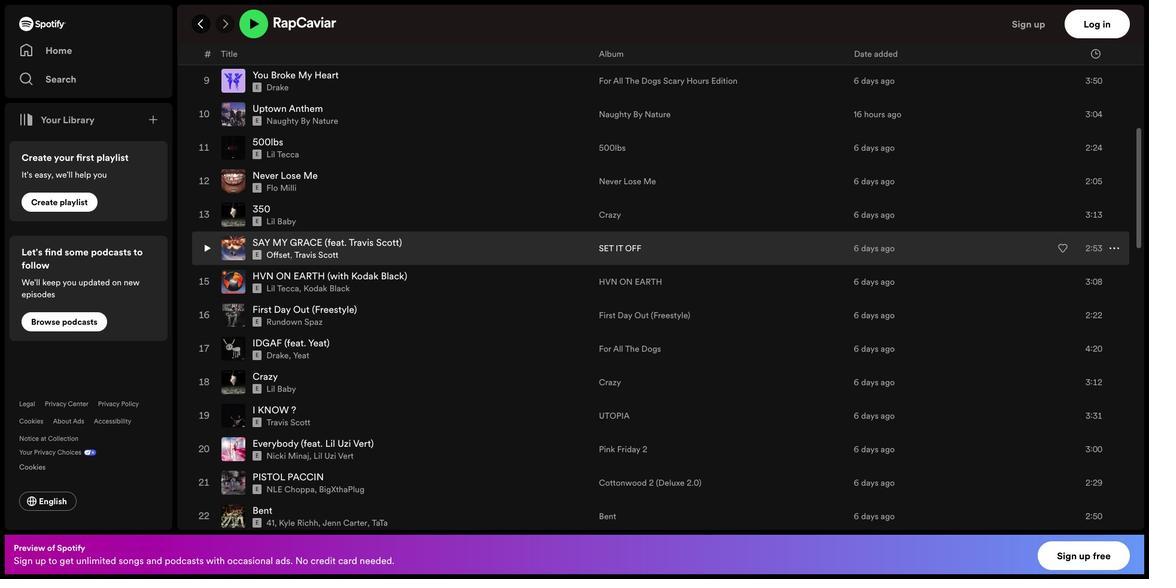 Task type: vqa. For each thing, say whether or not it's contained in the screenshot.


Task type: locate. For each thing, give the bounding box(es) containing it.
bigxthaplug inside pistol paccin cell
[[319, 484, 365, 496]]

pink friday 2 link for 2:52
[[599, 41, 648, 53]]

crazy cell
[[222, 367, 590, 399]]

pink friday 2
[[599, 41, 648, 53], [599, 444, 648, 456]]

6 days ago for crazy
[[854, 377, 895, 389]]

0 vertical spatial drake link
[[267, 82, 289, 94]]

0 horizontal spatial (freestyle)
[[312, 303, 357, 316]]

days for say my grace (feat. travis scott)
[[862, 243, 879, 255]]

travis scott link for ?
[[267, 417, 311, 429]]

0 horizontal spatial playlist
[[60, 196, 88, 208]]

bent inside cell
[[253, 504, 272, 517]]

6 for pistol paccin
[[854, 477, 859, 489]]

lil up my
[[267, 216, 275, 228]]

0 horizontal spatial first day out (freestyle) link
[[253, 303, 357, 316]]

crazy down drake , yeat
[[253, 370, 278, 383]]

1 horizontal spatial naughty by nature
[[599, 108, 671, 120]]

0 horizontal spatial sign
[[14, 554, 33, 568]]

travis inside i know ? cell
[[267, 417, 288, 429]]

all down first day out (freestyle)
[[613, 343, 623, 355]]

main element
[[5, 5, 172, 530]]

create down easy,
[[31, 196, 58, 208]]

mmhmm link
[[253, 1, 292, 14], [599, 8, 633, 20]]

baby up ?
[[277, 383, 296, 395]]

0 vertical spatial pink friday 2
[[599, 41, 648, 53]]

on for hvn on earth (with kodak black) e
[[276, 270, 291, 283]]

11 explicit element from the top
[[253, 385, 262, 394]]

sign inside button
[[1058, 550, 1077, 563]]

explicit element inside the hvn on earth (with kodak black) cell
[[253, 284, 262, 294]]

explicit element inside you broke my heart cell
[[253, 83, 262, 92]]

to
[[134, 245, 143, 259], [48, 554, 57, 568]]

drake , yeat
[[267, 350, 309, 362]]

lil up the never lose me e
[[267, 149, 275, 161]]

baby inside 350 cell
[[277, 216, 296, 228]]

by down for all the dogs scary hours edition on the right top of page
[[634, 108, 643, 120]]

bigxthaplug link for mmhmm
[[267, 14, 312, 26]]

explicit element inside pistol paccin cell
[[253, 485, 262, 495]]

create inside button
[[31, 196, 58, 208]]

0 horizontal spatial mmhmm link
[[253, 1, 292, 14]]

lil baby link inside 'crazy' cell
[[267, 383, 296, 395]]

13 explicit element from the top
[[253, 452, 262, 461]]

kyle richh link
[[279, 517, 318, 529]]

uzi left the vert)
[[338, 437, 351, 450]]

3 days from the top
[[862, 75, 879, 87]]

7 days from the top
[[862, 243, 879, 255]]

podcasts inside let's find some podcasts to follow we'll keep you updated on new episodes
[[91, 245, 132, 259]]

4 e from the top
[[256, 151, 259, 158]]

bigxthaplug link up ftcu
[[267, 14, 312, 26]]

14 6 from the top
[[854, 477, 859, 489]]

never inside the never lose me e
[[253, 169, 278, 182]]

privacy up accessibility
[[98, 400, 120, 409]]

say my grace (feat. travis scott) cell
[[222, 232, 590, 265]]

baby inside 'crazy' cell
[[277, 383, 296, 395]]

drake link up uptown
[[267, 82, 289, 94]]

0 vertical spatial drake
[[267, 82, 289, 94]]

1 horizontal spatial never lose me link
[[599, 176, 656, 188]]

days for pistol paccin
[[862, 477, 879, 489]]

kodak left black
[[304, 283, 327, 295]]

1 horizontal spatial (freestyle)
[[651, 310, 691, 322]]

by
[[634, 108, 643, 120], [301, 115, 310, 127]]

2 the from the top
[[625, 343, 640, 355]]

1 vertical spatial create
[[31, 196, 58, 208]]

1 vertical spatial lil baby
[[267, 383, 296, 395]]

12 6 from the top
[[854, 410, 859, 422]]

crazy for crazy
[[599, 377, 621, 389]]

0 horizontal spatial first
[[253, 303, 272, 316]]

0 vertical spatial lil baby
[[267, 216, 296, 228]]

9 6 from the top
[[854, 310, 859, 322]]

10 days from the top
[[862, 343, 879, 355]]

to inside let's find some podcasts to follow we'll keep you updated on new episodes
[[134, 245, 143, 259]]

1 vertical spatial to
[[48, 554, 57, 568]]

3:12
[[1086, 377, 1103, 389]]

0 vertical spatial scott
[[318, 249, 339, 261]]

8 6 days ago from the top
[[854, 276, 895, 288]]

travis right offset link
[[295, 249, 316, 261]]

2 baby from the top
[[277, 383, 296, 395]]

e
[[256, 17, 259, 24], [256, 84, 259, 91], [256, 117, 259, 125], [256, 151, 259, 158], [256, 185, 259, 192], [256, 218, 259, 225], [256, 252, 259, 259], [256, 285, 259, 292], [256, 319, 259, 326], [256, 352, 259, 359], [256, 386, 259, 393], [256, 419, 259, 426], [256, 453, 259, 460], [256, 486, 259, 493], [256, 520, 259, 527]]

0 horizontal spatial never
[[253, 169, 278, 182]]

6 days ago for mmhmm
[[854, 8, 895, 20]]

1 horizontal spatial kodak
[[351, 270, 379, 283]]

drake link left yeat 'link'
[[267, 350, 289, 362]]

2 lil baby from the top
[[267, 383, 296, 395]]

6 for idgaf (feat. yeat)
[[854, 343, 859, 355]]

1 baby from the top
[[277, 216, 296, 228]]

1 horizontal spatial 500lbs
[[599, 142, 626, 154]]

tecca up the never lose me e
[[277, 149, 299, 161]]

8 e from the top
[[256, 285, 259, 292]]

2 horizontal spatial travis
[[349, 236, 374, 249]]

lil right minaj on the left bottom
[[314, 450, 322, 462]]

with
[[206, 554, 225, 568]]

6 days ago for you broke my heart
[[854, 75, 895, 87]]

create playlist button
[[22, 193, 97, 212]]

14 e from the top
[[256, 486, 259, 493]]

lil baby up my
[[267, 216, 296, 228]]

1 horizontal spatial up
[[1034, 17, 1046, 31]]

bent down nle
[[253, 504, 272, 517]]

first up the "for all the dogs" at right bottom
[[599, 310, 616, 322]]

0 vertical spatial cookies link
[[19, 417, 43, 426]]

1 horizontal spatial to
[[134, 245, 143, 259]]

ads
[[73, 417, 84, 426]]

duration image
[[1092, 49, 1101, 58]]

11 6 from the top
[[854, 377, 859, 389]]

1 lil baby link from the top
[[267, 216, 296, 228]]

0 horizontal spatial lose
[[281, 169, 301, 182]]

1 horizontal spatial by
[[634, 108, 643, 120]]

explicit element inside "idgaf (feat. yeat)" cell
[[253, 351, 262, 361]]

create inside create your first playlist it's easy, we'll help you
[[22, 151, 52, 164]]

uzi left the "vert"
[[325, 450, 336, 462]]

2.0)
[[687, 477, 702, 489]]

lil baby for 350
[[267, 216, 296, 228]]

hvn inside hvn on earth (with kodak black) e
[[253, 270, 274, 283]]

naughty by nature link
[[599, 108, 671, 120], [267, 115, 338, 127]]

hvn on earth (with kodak black) cell
[[222, 266, 590, 298]]

3 6 from the top
[[854, 75, 859, 87]]

bigxthaplug up ftcu
[[267, 14, 312, 26]]

for down album
[[599, 75, 612, 87]]

everybody (feat. lil uzi vert) cell
[[222, 434, 590, 466]]

days inside say my grace (feat. travis scott) row
[[862, 243, 879, 255]]

travis left ?
[[267, 417, 288, 429]]

notice
[[19, 435, 39, 444]]

9 explicit element from the top
[[253, 317, 262, 327]]

2 cookies link from the top
[[19, 460, 55, 473]]

explicit element for bent
[[253, 519, 262, 528]]

you inside create your first playlist it's easy, we'll help you
[[93, 169, 107, 181]]

mmhmm link up the ftcu link
[[253, 1, 292, 14]]

me for never lose me
[[644, 176, 656, 188]]

lil baby link for crazy
[[267, 383, 296, 395]]

1 lil tecca link from the top
[[267, 149, 299, 161]]

you broke my heart e
[[253, 68, 339, 91]]

bigxthaplug up jenn carter link
[[319, 484, 365, 496]]

drake inside "idgaf (feat. yeat)" cell
[[267, 350, 289, 362]]

black
[[330, 283, 350, 295]]

mmhmm link up album
[[599, 8, 633, 20]]

bigxthaplug link up jenn carter link
[[319, 484, 365, 496]]

(freestyle) down black
[[312, 303, 357, 316]]

lil baby link
[[267, 216, 296, 228], [267, 383, 296, 395]]

bigxthaplug link inside pistol paccin cell
[[319, 484, 365, 496]]

2 for 2:52
[[643, 41, 648, 53]]

uptown anthem cell
[[222, 98, 590, 131]]

keep
[[42, 277, 61, 289]]

tecca inside 500lbs cell
[[277, 149, 299, 161]]

11 e from the top
[[256, 386, 259, 393]]

10 explicit element from the top
[[253, 351, 262, 361]]

up inside button
[[1034, 17, 1046, 31]]

lose for never lose me
[[624, 176, 642, 188]]

we'll
[[22, 277, 40, 289]]

1 vertical spatial drake link
[[267, 350, 289, 362]]

e inside say my grace (feat. travis scott) e
[[256, 252, 259, 259]]

travis scott link for travis
[[295, 249, 339, 261]]

4 6 from the top
[[854, 142, 859, 154]]

0 vertical spatial create
[[22, 151, 52, 164]]

0 vertical spatial podcasts
[[91, 245, 132, 259]]

log in
[[1084, 17, 1111, 31]]

date added
[[855, 48, 898, 60]]

top bar and user menu element
[[177, 5, 1145, 43]]

6 for 350
[[854, 209, 859, 221]]

5 explicit element from the top
[[253, 183, 262, 193]]

dogs down first day out (freestyle)
[[642, 343, 661, 355]]

6 6 days ago from the top
[[854, 209, 895, 221]]

up left log
[[1034, 17, 1046, 31]]

lose inside the never lose me e
[[281, 169, 301, 182]]

500lbs down uptown
[[253, 135, 283, 149]]

pink friday 2 link up for all the dogs scary hours edition link on the top
[[599, 41, 648, 53]]

1 6 from the top
[[854, 8, 859, 20]]

create up easy,
[[22, 151, 52, 164]]

hvn for hvn on earth
[[599, 276, 618, 288]]

rundown spaz
[[267, 316, 323, 328]]

1 e from the top
[[256, 17, 259, 24]]

flo milli
[[267, 182, 297, 194]]

0 vertical spatial dogs
[[642, 75, 661, 87]]

500lbs link down uptown
[[253, 135, 283, 149]]

choppa
[[285, 484, 315, 496]]

0 vertical spatial your
[[41, 113, 61, 126]]

2 vertical spatial 2
[[649, 477, 654, 489]]

0 horizontal spatial 500lbs link
[[253, 135, 283, 149]]

my
[[298, 68, 312, 82]]

0 vertical spatial all
[[613, 75, 623, 87]]

500lbs up never lose me
[[599, 142, 626, 154]]

1 horizontal spatial out
[[635, 310, 649, 322]]

all for you broke my heart
[[613, 75, 623, 87]]

6 for i know ?
[[854, 410, 859, 422]]

you right keep on the top left of page
[[63, 277, 77, 289]]

up left the free
[[1080, 550, 1091, 563]]

0 vertical spatial baby
[[277, 216, 296, 228]]

1 horizontal spatial uzi
[[338, 437, 351, 450]]

by inside 'uptown anthem' cell
[[301, 115, 310, 127]]

legal link
[[19, 400, 35, 409]]

by right uptown
[[301, 115, 310, 127]]

15 e from the top
[[256, 520, 259, 527]]

your inside button
[[41, 113, 61, 126]]

spotify image
[[19, 17, 66, 31]]

you inside let's find some podcasts to follow we'll keep you updated on new episodes
[[63, 277, 77, 289]]

0 horizontal spatial out
[[293, 303, 310, 316]]

idgaf (feat. yeat) cell
[[222, 333, 590, 365]]

mmhmm up album
[[599, 8, 633, 20]]

to left get
[[48, 554, 57, 568]]

first
[[76, 151, 94, 164]]

5 e from the top
[[256, 185, 259, 192]]

go forward image
[[220, 19, 230, 29]]

podcasts up on
[[91, 245, 132, 259]]

mmhmm inside mmhmm cell
[[253, 1, 292, 14]]

ago for never lose me
[[881, 176, 895, 188]]

for
[[599, 75, 612, 87], [599, 343, 612, 355]]

13 6 from the top
[[854, 444, 859, 456]]

3 6 days ago from the top
[[854, 75, 895, 87]]

all for idgaf (feat. yeat)
[[613, 343, 623, 355]]

1 lil baby from the top
[[267, 216, 296, 228]]

lil baby inside 350 cell
[[267, 216, 296, 228]]

1 vertical spatial bigxthaplug
[[319, 484, 365, 496]]

6 days ago for 350
[[854, 209, 895, 221]]

cookies link up notice
[[19, 417, 43, 426]]

explicit element inside the first day out (freestyle) cell
[[253, 317, 262, 327]]

11 6 days ago from the top
[[854, 377, 895, 389]]

drake for drake
[[267, 82, 289, 94]]

0 vertical spatial you
[[93, 169, 107, 181]]

friday for 2:52
[[618, 41, 641, 53]]

first day out (freestyle) link down hvn on earth link
[[599, 310, 691, 322]]

create your first playlist it's easy, we'll help you
[[22, 151, 129, 181]]

2 explicit element from the top
[[253, 83, 262, 92]]

2 tecca from the top
[[277, 283, 299, 295]]

explicit element inside never lose me cell
[[253, 183, 262, 193]]

all down album
[[613, 75, 623, 87]]

1 vertical spatial you
[[63, 277, 77, 289]]

1 vertical spatial pink
[[599, 444, 615, 456]]

naughty by nature link up lil tecca
[[267, 115, 338, 127]]

the down "#" row
[[625, 75, 640, 87]]

1 vertical spatial lil baby link
[[267, 383, 296, 395]]

minaj
[[288, 450, 309, 462]]

lil tecca link
[[267, 149, 299, 161], [267, 283, 299, 295]]

drake left yeat 'link'
[[267, 350, 289, 362]]

(freestyle) for first day out (freestyle)
[[651, 310, 691, 322]]

500lbs link inside cell
[[253, 135, 283, 149]]

0 horizontal spatial me
[[304, 169, 318, 182]]

0 horizontal spatial uzi
[[325, 450, 336, 462]]

your left library
[[41, 113, 61, 126]]

1 horizontal spatial on
[[620, 276, 633, 288]]

first up "idgaf"
[[253, 303, 272, 316]]

9 6 days ago from the top
[[854, 310, 895, 322]]

12 days from the top
[[862, 410, 879, 422]]

let's
[[22, 245, 43, 259]]

first day out (freestyle) e
[[253, 303, 357, 326]]

explicit element inside say my grace (feat. travis scott) cell
[[253, 250, 262, 260]]

cookies link
[[19, 417, 43, 426], [19, 460, 55, 473]]

2 horizontal spatial sign
[[1058, 550, 1077, 563]]

2 vertical spatial (feat.
[[301, 437, 323, 450]]

dogs left scary
[[642, 75, 661, 87]]

days for i know ?
[[862, 410, 879, 422]]

travis left scott)
[[349, 236, 374, 249]]

yeat)
[[308, 337, 330, 350]]

2:24
[[1086, 142, 1103, 154]]

7 6 from the top
[[854, 243, 859, 255]]

naughty by nature down for all the dogs scary hours edition on the right top of page
[[599, 108, 671, 120]]

all
[[613, 75, 623, 87], [613, 343, 623, 355]]

tecca up first day out (freestyle) e
[[277, 283, 299, 295]]

13 e from the top
[[256, 453, 259, 460]]

4 days from the top
[[862, 142, 879, 154]]

1 vertical spatial pink friday 2 link
[[599, 444, 648, 456]]

# row
[[192, 43, 1130, 65]]

explicit element for mmhmm
[[253, 16, 262, 25]]

3 explicit element from the top
[[253, 116, 262, 126]]

0 vertical spatial 2
[[643, 41, 648, 53]]

2 6 days ago from the top
[[854, 41, 895, 53]]

1 friday from the top
[[618, 41, 641, 53]]

12 6 days ago from the top
[[854, 410, 895, 422]]

on
[[112, 277, 122, 289]]

1 cookies from the top
[[19, 417, 43, 426]]

lil tecca link up 'rundown'
[[267, 283, 299, 295]]

0 horizontal spatial to
[[48, 554, 57, 568]]

bent for bent e
[[253, 504, 272, 517]]

0 vertical spatial friday
[[618, 41, 641, 53]]

flo milli link
[[267, 182, 297, 194]]

1 drake from the top
[[267, 82, 289, 94]]

6 for you broke my heart
[[854, 75, 859, 87]]

0 horizontal spatial your
[[19, 448, 32, 457]]

1 pink friday 2 link from the top
[[599, 41, 648, 53]]

crazy link up utopia link
[[599, 377, 621, 389]]

1 horizontal spatial bigxthaplug link
[[319, 484, 365, 496]]

off
[[625, 243, 642, 255]]

1 vertical spatial the
[[625, 343, 640, 355]]

2 all from the top
[[613, 343, 623, 355]]

9 days from the top
[[862, 310, 879, 322]]

explicit element inside mmhmm cell
[[253, 16, 262, 25]]

about ads link
[[53, 417, 84, 426]]

e inside hvn on earth (with kodak black) e
[[256, 285, 259, 292]]

ago inside say my grace (feat. travis scott) row
[[881, 243, 895, 255]]

first day out (freestyle) cell
[[222, 299, 590, 332]]

first
[[253, 303, 272, 316], [599, 310, 616, 322]]

15 6 days ago from the top
[[854, 511, 895, 523]]

1 horizontal spatial first
[[599, 310, 616, 322]]

13 6 days ago from the top
[[854, 444, 895, 456]]

2 left (deluxe
[[649, 477, 654, 489]]

playlist inside create your first playlist it's easy, we'll help you
[[96, 151, 129, 164]]

days for bent
[[862, 511, 879, 523]]

california consumer privacy act (ccpa) opt-out icon image
[[81, 448, 96, 460]]

2 friday from the top
[[618, 444, 641, 456]]

heart
[[315, 68, 339, 82]]

0 horizontal spatial mmhmm
[[253, 1, 292, 14]]

sign inside button
[[1012, 17, 1032, 31]]

1 all from the top
[[613, 75, 623, 87]]

richh
[[297, 517, 318, 529]]

1 horizontal spatial first day out (freestyle) link
[[599, 310, 691, 322]]

6 days ago for idgaf (feat. yeat)
[[854, 343, 895, 355]]

1 vertical spatial scott
[[290, 417, 311, 429]]

playlist inside create playlist button
[[60, 196, 88, 208]]

crazy link up set
[[599, 209, 621, 221]]

1 horizontal spatial your
[[41, 113, 61, 126]]

cookies link down your privacy choices button
[[19, 460, 55, 473]]

1 vertical spatial baby
[[277, 383, 296, 395]]

(feat. inside everybody (feat. lil uzi vert) e
[[301, 437, 323, 450]]

0 horizontal spatial nature
[[312, 115, 338, 127]]

3 e from the top
[[256, 117, 259, 125]]

drake for drake , yeat
[[267, 350, 289, 362]]

0 vertical spatial pink
[[599, 41, 615, 53]]

create for your
[[22, 151, 52, 164]]

hvn on earth (with kodak black) e
[[253, 270, 407, 292]]

0 horizontal spatial earth
[[294, 270, 325, 283]]

travis
[[349, 236, 374, 249], [295, 249, 316, 261], [267, 417, 288, 429]]

podcasts right browse
[[62, 316, 98, 328]]

2 drake from the top
[[267, 350, 289, 362]]

0 vertical spatial the
[[625, 75, 640, 87]]

day down lil tecca , kodak black
[[274, 303, 291, 316]]

6 for bent
[[854, 511, 859, 523]]

bigxthaplug link
[[267, 14, 312, 26], [319, 484, 365, 496]]

lil tecca link up the never lose me e
[[267, 149, 299, 161]]

6 6 from the top
[[854, 209, 859, 221]]

on inside hvn on earth (with kodak black) e
[[276, 270, 291, 283]]

1 dogs from the top
[[642, 75, 661, 87]]

friday up for all the dogs scary hours edition link on the top
[[618, 41, 641, 53]]

pink friday 2 link for 3:00
[[599, 444, 648, 456]]

naughty by nature link down for all the dogs scary hours edition on the right top of page
[[599, 108, 671, 120]]

scott up hvn on earth (with kodak black) link
[[318, 249, 339, 261]]

tecca for lil tecca , kodak black
[[277, 283, 299, 295]]

naughty by nature up lil tecca
[[267, 115, 338, 127]]

privacy up about
[[45, 400, 66, 409]]

jenn carter link
[[323, 517, 368, 529]]

0 vertical spatial to
[[134, 245, 143, 259]]

mmhmm up the ftcu link
[[253, 1, 292, 14]]

500lbs inside cell
[[253, 135, 283, 149]]

8 days from the top
[[862, 276, 879, 288]]

2 pink friday 2 link from the top
[[599, 444, 648, 456]]

0 vertical spatial (feat.
[[325, 236, 347, 249]]

baby up my
[[277, 216, 296, 228]]

1 pink friday 2 from the top
[[599, 41, 648, 53]]

explicit element inside 'crazy' cell
[[253, 385, 262, 394]]

lil baby link inside 350 cell
[[267, 216, 296, 228]]

2 e from the top
[[256, 84, 259, 91]]

explicit element for everybody
[[253, 452, 262, 461]]

6 explicit element from the top
[[253, 217, 262, 226]]

podcasts inside 'preview of spotify sign up to get unlimited songs and podcasts with occasional ads. no credit card needed.'
[[165, 554, 204, 568]]

6 for hvn on earth (with kodak black)
[[854, 276, 859, 288]]

lil inside everybody (feat. lil uzi vert) e
[[325, 437, 335, 450]]

12 e from the top
[[256, 419, 259, 426]]

explicit element for hvn
[[253, 284, 262, 294]]

10 6 days ago from the top
[[854, 343, 895, 355]]

drake inside you broke my heart cell
[[267, 82, 289, 94]]

on down the set it off
[[620, 276, 633, 288]]

15 6 from the top
[[854, 511, 859, 523]]

0 vertical spatial lil baby link
[[267, 216, 296, 228]]

crazy up set
[[599, 209, 621, 221]]

lil inside 500lbs cell
[[267, 149, 275, 161]]

scott inside i know ? cell
[[290, 417, 311, 429]]

home
[[46, 44, 72, 57]]

day
[[274, 303, 291, 316], [618, 310, 633, 322]]

up for sign up
[[1034, 17, 1046, 31]]

carter
[[343, 517, 368, 529]]

on
[[276, 270, 291, 283], [620, 276, 633, 288]]

1 vertical spatial pink friday 2
[[599, 444, 648, 456]]

2 lil baby link from the top
[[267, 383, 296, 395]]

nature down heart
[[312, 115, 338, 127]]

6 days ago for 500lbs
[[854, 142, 895, 154]]

1 horizontal spatial bent
[[599, 511, 617, 523]]

baby for crazy
[[277, 383, 296, 395]]

never lose me cell
[[222, 165, 590, 198]]

day for first day out (freestyle)
[[618, 310, 633, 322]]

1 horizontal spatial me
[[644, 176, 656, 188]]

you right help at the left of the page
[[93, 169, 107, 181]]

6 e from the top
[[256, 218, 259, 225]]

500lbs e
[[253, 135, 283, 158]]

14 days from the top
[[862, 477, 879, 489]]

legal
[[19, 400, 35, 409]]

10 e from the top
[[256, 352, 259, 359]]

0 horizontal spatial naughty by nature link
[[267, 115, 338, 127]]

0 horizontal spatial kodak
[[304, 283, 327, 295]]

pink friday 2 link
[[599, 41, 648, 53], [599, 444, 648, 456]]

2 up cottonwood 2 (deluxe 2.0) link
[[643, 444, 648, 456]]

4 explicit element from the top
[[253, 150, 262, 159]]

1 horizontal spatial nature
[[645, 108, 671, 120]]

your library
[[41, 113, 95, 126]]

2 for from the top
[[599, 343, 612, 355]]

lose
[[281, 169, 301, 182], [624, 176, 642, 188]]

mmhmm
[[253, 1, 292, 14], [599, 8, 633, 20]]

paccin
[[288, 471, 324, 484]]

everybody (feat. lil uzi vert) link
[[253, 437, 374, 450]]

cookies up notice
[[19, 417, 43, 426]]

13 days from the top
[[862, 444, 879, 456]]

2 horizontal spatial up
[[1080, 550, 1091, 563]]

8 6 from the top
[[854, 276, 859, 288]]

1 days from the top
[[862, 8, 879, 20]]

1 for from the top
[[599, 75, 612, 87]]

earth up first day out (freestyle)
[[635, 276, 663, 288]]

explicit element inside bent cell
[[253, 519, 262, 528]]

out inside first day out (freestyle) e
[[293, 303, 310, 316]]

6 days from the top
[[862, 209, 879, 221]]

kodak inside hvn on earth (with kodak black) e
[[351, 270, 379, 283]]

lil baby up i know ? link
[[267, 383, 296, 395]]

lil baby inside 'crazy' cell
[[267, 383, 296, 395]]

lil inside 350 cell
[[267, 216, 275, 228]]

pink friday 2 up cottonwood
[[599, 444, 648, 456]]

bent down cottonwood
[[599, 511, 617, 523]]

crazy inside cell
[[253, 370, 278, 383]]

uzi
[[338, 437, 351, 450], [325, 450, 336, 462]]

lose for never lose me e
[[281, 169, 301, 182]]

set
[[599, 243, 614, 255]]

lil inside the hvn on earth (with kodak black) cell
[[267, 283, 275, 295]]

1 vertical spatial for
[[599, 343, 612, 355]]

1 horizontal spatial mmhmm link
[[599, 8, 633, 20]]

bigxthaplug link for nle
[[319, 484, 365, 496]]

1 explicit element from the top
[[253, 16, 262, 25]]

(freestyle) down hvn on earth link
[[651, 310, 691, 322]]

11 days from the top
[[862, 377, 879, 389]]

black)
[[381, 270, 407, 283]]

travis inside say my grace (feat. travis scott) e
[[349, 236, 374, 249]]

up left the of
[[35, 554, 46, 568]]

privacy policy link
[[98, 400, 139, 409]]

drake up uptown
[[267, 82, 289, 94]]

broke
[[271, 68, 296, 82]]

idgaf (feat. yeat) e
[[253, 337, 330, 359]]

5 days from the top
[[862, 176, 879, 188]]

500lbs cell
[[222, 132, 590, 164]]

hvn down the offset
[[253, 270, 274, 283]]

explicit element inside 350 cell
[[253, 217, 262, 226]]

7 explicit element from the top
[[253, 250, 262, 260]]

1 horizontal spatial lose
[[624, 176, 642, 188]]

drake link
[[267, 82, 289, 94], [267, 350, 289, 362]]

e inside first day out (freestyle) e
[[256, 319, 259, 326]]

1 vertical spatial 2
[[643, 444, 648, 456]]

0 vertical spatial travis scott link
[[295, 249, 339, 261]]

lil baby
[[267, 216, 296, 228], [267, 383, 296, 395]]

day up the "for all the dogs" at right bottom
[[618, 310, 633, 322]]

lil baby link up i know ? link
[[267, 383, 296, 395]]

1 horizontal spatial bigxthaplug
[[319, 484, 365, 496]]

2 pink from the top
[[599, 444, 615, 456]]

500lbs link up never lose me
[[599, 142, 626, 154]]

up inside button
[[1080, 550, 1091, 563]]

e inside everybody (feat. lil uzi vert) e
[[256, 453, 259, 460]]

mmhmm for mmhmm e
[[253, 1, 292, 14]]

0 horizontal spatial naughty
[[267, 115, 299, 127]]

explicit element inside 'uptown anthem' cell
[[253, 116, 262, 126]]

9 e from the top
[[256, 319, 259, 326]]

explicit element inside 500lbs cell
[[253, 150, 262, 159]]

(freestyle) inside first day out (freestyle) e
[[312, 303, 357, 316]]

dogs for you broke my heart
[[642, 75, 661, 87]]

me inside the never lose me e
[[304, 169, 318, 182]]

2:29
[[1086, 477, 1103, 489]]

your for your library
[[41, 113, 61, 126]]

bigxthaplug link inside mmhmm cell
[[267, 14, 312, 26]]

2 vertical spatial podcasts
[[165, 554, 204, 568]]

6 days ago for say my grace (feat. travis scott)
[[854, 243, 895, 255]]

1 vertical spatial friday
[[618, 444, 641, 456]]

lil up 'know'
[[267, 383, 275, 395]]

your
[[54, 151, 74, 164]]

ago for everybody (feat. lil uzi vert)
[[881, 444, 895, 456]]

1 the from the top
[[625, 75, 640, 87]]

6 days ago inside say my grace (feat. travis scott) row
[[854, 243, 895, 255]]

1 vertical spatial all
[[613, 343, 623, 355]]

pink friday 2 for 2:52
[[599, 41, 648, 53]]

1 vertical spatial cookies
[[19, 462, 46, 472]]

it
[[616, 243, 623, 255]]

16 hours ago
[[854, 108, 902, 120]]

14 6 days ago from the top
[[854, 477, 895, 489]]

2 pink friday 2 from the top
[[599, 444, 648, 456]]

bent for bent
[[599, 511, 617, 523]]

browse podcasts
[[31, 316, 98, 328]]

ftcu cell
[[222, 31, 590, 64]]

6 for say my grace (feat. travis scott)
[[854, 243, 859, 255]]

playlist down help at the left of the page
[[60, 196, 88, 208]]

6 for crazy
[[854, 377, 859, 389]]

yeat link
[[293, 350, 309, 362]]

1 vertical spatial (feat.
[[284, 337, 306, 350]]

pink friday 2 link up cottonwood
[[599, 444, 648, 456]]

songs
[[119, 554, 144, 568]]

2 days from the top
[[862, 41, 879, 53]]

it's
[[22, 169, 32, 181]]

kodak black link
[[304, 283, 350, 295]]

6 inside say my grace (feat. travis scott) row
[[854, 243, 859, 255]]

nle choppa link
[[267, 484, 315, 496]]

to up new
[[134, 245, 143, 259]]

2 right album
[[643, 41, 648, 53]]

kodak right "(with"
[[351, 270, 379, 283]]

tecca inside the hvn on earth (with kodak black) cell
[[277, 283, 299, 295]]

2:05
[[1086, 176, 1103, 188]]

2 lil tecca link from the top
[[267, 283, 299, 295]]

explicit element for say
[[253, 250, 262, 260]]

0 vertical spatial lil tecca link
[[267, 149, 299, 161]]

friday up cottonwood
[[618, 444, 641, 456]]

0 horizontal spatial bigxthaplug link
[[267, 14, 312, 26]]

podcasts inside 'link'
[[62, 316, 98, 328]]

lil baby link up my
[[267, 216, 296, 228]]

crazy link for 350
[[599, 209, 621, 221]]

0 vertical spatial bigxthaplug link
[[267, 14, 312, 26]]

crazy up utopia link
[[599, 377, 621, 389]]

14 explicit element from the top
[[253, 485, 262, 495]]

explicit element inside i know ? cell
[[253, 418, 262, 428]]

, inside everybody (feat. lil uzi vert) cell
[[309, 450, 312, 462]]

nature down for all the dogs scary hours edition on the right top of page
[[645, 108, 671, 120]]

0 horizontal spatial on
[[276, 270, 291, 283]]

drake
[[267, 82, 289, 94], [267, 350, 289, 362]]

explicit element
[[253, 16, 262, 25], [253, 83, 262, 92], [253, 116, 262, 126], [253, 150, 262, 159], [253, 183, 262, 193], [253, 217, 262, 226], [253, 250, 262, 260], [253, 284, 262, 294], [253, 317, 262, 327], [253, 351, 262, 361], [253, 385, 262, 394], [253, 418, 262, 428], [253, 452, 262, 461], [253, 485, 262, 495], [253, 519, 262, 528]]

nature inside 'uptown anthem' cell
[[312, 115, 338, 127]]

0 horizontal spatial hvn
[[253, 270, 274, 283]]

first day out (freestyle) link down lil tecca , kodak black
[[253, 303, 357, 316]]

5 6 from the top
[[854, 176, 859, 188]]

1 6 days ago from the top
[[854, 8, 895, 20]]

7 6 days ago from the top
[[854, 243, 895, 255]]

15 explicit element from the top
[[253, 519, 262, 528]]

1 horizontal spatial you
[[93, 169, 107, 181]]

lil down the offset
[[267, 283, 275, 295]]

2 dogs from the top
[[642, 343, 661, 355]]

scott up everybody (feat. lil uzi vert) link
[[290, 417, 311, 429]]

sign up
[[1012, 17, 1046, 31]]

bent link down cottonwood
[[599, 511, 617, 523]]

1 vertical spatial drake
[[267, 350, 289, 362]]

1 tecca from the top
[[277, 149, 299, 161]]

12 explicit element from the top
[[253, 418, 262, 428]]



Task type: describe. For each thing, give the bounding box(es) containing it.
3:31
[[1086, 410, 1103, 422]]

crazy link inside cell
[[253, 370, 278, 383]]

tecca for lil tecca
[[277, 149, 299, 161]]

hvn on earth (with kodak black) link
[[253, 270, 407, 283]]

accessibility link
[[94, 417, 131, 426]]

say my grace (feat. travis scott) row
[[192, 232, 1130, 265]]

pink for 3:00
[[599, 444, 615, 456]]

e inside bent e
[[256, 520, 259, 527]]

e inside 500lbs e
[[256, 151, 259, 158]]

your privacy choices
[[19, 448, 81, 457]]

2 for 3:00
[[643, 444, 648, 456]]

ago for you broke my heart
[[881, 75, 895, 87]]

your for your privacy choices
[[19, 448, 32, 457]]

on for hvn on earth
[[620, 276, 633, 288]]

let's find some podcasts to follow we'll keep you updated on new episodes
[[22, 245, 143, 301]]

1 horizontal spatial travis
[[295, 249, 316, 261]]

home link
[[19, 38, 158, 62]]

ago for hvn on earth (with kodak black)
[[881, 276, 895, 288]]

never for never lose me e
[[253, 169, 278, 182]]

everybody (feat. lil uzi vert) e
[[253, 437, 374, 460]]

lil tecca , kodak black
[[267, 283, 350, 295]]

6 days ago for first day out (freestyle)
[[854, 310, 895, 322]]

ago for bent
[[881, 511, 895, 523]]

3:04
[[1086, 108, 1103, 120]]

# column header
[[204, 43, 211, 64]]

card
[[338, 554, 357, 568]]

2 6 from the top
[[854, 41, 859, 53]]

2:53
[[1086, 243, 1103, 255]]

350 e
[[253, 202, 270, 225]]

lil inside 'crazy' cell
[[267, 383, 275, 395]]

pink for 2:52
[[599, 41, 615, 53]]

uptown
[[253, 102, 287, 115]]

english button
[[19, 492, 77, 511]]

for for idgaf (feat. yeat)
[[599, 343, 612, 355]]

6 days ago for never lose me
[[854, 176, 895, 188]]

naughty by nature link inside 'uptown anthem' cell
[[267, 115, 338, 127]]

flo
[[267, 182, 278, 194]]

naughty by nature inside 'uptown anthem' cell
[[267, 115, 338, 127]]

set it off
[[599, 243, 642, 255]]

days for hvn on earth (with kodak black)
[[862, 276, 879, 288]]

(feat. for yeat)
[[284, 337, 306, 350]]

ago for first day out (freestyle)
[[881, 310, 895, 322]]

mmhmm cell
[[222, 0, 590, 30]]

album
[[599, 48, 624, 60]]

mmhmm e
[[253, 1, 292, 24]]

(with
[[327, 270, 349, 283]]

scott inside say my grace (feat. travis scott) cell
[[318, 249, 339, 261]]

say my grace (feat. travis scott) e
[[253, 236, 402, 259]]

0 horizontal spatial bent link
[[253, 504, 272, 517]]

6 days ago for i know ?
[[854, 410, 895, 422]]

6 for mmhmm
[[854, 8, 859, 20]]

earth for hvn on earth
[[635, 276, 663, 288]]

(feat. for lil
[[301, 437, 323, 450]]

duration element
[[1092, 49, 1101, 58]]

days for 350
[[862, 209, 879, 221]]

1 cookies link from the top
[[19, 417, 43, 426]]

6 days ago for everybody (feat. lil uzi vert)
[[854, 444, 895, 456]]

days for you broke my heart
[[862, 75, 879, 87]]

title
[[221, 48, 238, 60]]

privacy down at
[[34, 448, 56, 457]]

1:59
[[1086, 8, 1103, 20]]

mmhmm for mmhmm
[[599, 8, 633, 20]]

earth for hvn on earth (with kodak black) e
[[294, 270, 325, 283]]

explicit element for 500lbs
[[253, 150, 262, 159]]

offset , travis scott
[[267, 249, 339, 261]]

sign inside 'preview of spotify sign up to get unlimited songs and podcasts with occasional ads. no credit card needed.'
[[14, 554, 33, 568]]

explicit element for first
[[253, 317, 262, 327]]

1 drake link from the top
[[267, 82, 289, 94]]

spotify
[[57, 542, 85, 554]]

e inside crazy e
[[256, 386, 259, 393]]

41 , kyle richh , jenn carter , tata
[[267, 517, 388, 529]]

no
[[295, 554, 308, 568]]

, inside the hvn on earth (with kodak black) cell
[[299, 283, 302, 295]]

500lbs for 500lbs
[[599, 142, 626, 154]]

find
[[45, 245, 62, 259]]

crazy for 350
[[599, 209, 621, 221]]

0 horizontal spatial never lose me link
[[253, 169, 318, 182]]

bent cell
[[222, 501, 590, 533]]

, inside pistol paccin cell
[[315, 484, 317, 496]]

rapcaviar
[[273, 17, 336, 31]]

2 drake link from the top
[[267, 350, 289, 362]]

go back image
[[196, 19, 206, 29]]

added
[[875, 48, 898, 60]]

of
[[47, 542, 55, 554]]

3:13
[[1086, 209, 1103, 221]]

days for mmhmm
[[862, 8, 879, 20]]

out for first day out (freestyle)
[[635, 310, 649, 322]]

e inside pistol paccin e
[[256, 486, 259, 493]]

credit
[[311, 554, 336, 568]]

i know ? link
[[253, 404, 296, 417]]

jenn
[[323, 517, 341, 529]]

ago for say my grace (feat. travis scott)
[[881, 243, 895, 255]]

uzi inside everybody (feat. lil uzi vert) e
[[338, 437, 351, 450]]

350 cell
[[222, 199, 590, 231]]

41 link
[[267, 517, 275, 529]]

hvn on earth link
[[599, 276, 663, 288]]

friday for 3:00
[[618, 444, 641, 456]]

?
[[291, 404, 296, 417]]

e inside 350 e
[[256, 218, 259, 225]]

350
[[253, 202, 270, 216]]

3:50
[[1086, 75, 1103, 87]]

notice at collection link
[[19, 435, 79, 444]]

e inside the i know ? e
[[256, 419, 259, 426]]

the for idgaf (feat. yeat)
[[625, 343, 640, 355]]

mmhmm link inside cell
[[253, 1, 292, 14]]

3:00
[[1086, 444, 1103, 456]]

explicit element for uptown
[[253, 116, 262, 126]]

6 for never lose me
[[854, 176, 859, 188]]

baby for 350
[[277, 216, 296, 228]]

ago for idgaf (feat. yeat)
[[881, 343, 895, 355]]

sign up free button
[[1038, 542, 1130, 571]]

library
[[63, 113, 95, 126]]

we'll
[[55, 169, 73, 181]]

sign up button
[[1008, 10, 1065, 38]]

utopia link
[[599, 410, 630, 422]]

lil baby link for 350
[[267, 216, 296, 228]]

some
[[65, 245, 89, 259]]

collection
[[48, 435, 79, 444]]

offset
[[267, 249, 290, 261]]

(deluxe
[[656, 477, 685, 489]]

know
[[258, 404, 289, 417]]

by for naughty by nature link inside 'uptown anthem' cell
[[301, 115, 310, 127]]

ftcu
[[253, 35, 277, 48]]

i know ? cell
[[222, 400, 590, 432]]

for for you broke my heart
[[599, 75, 612, 87]]

6 days ago for pistol paccin
[[854, 477, 895, 489]]

day for first day out (freestyle) e
[[274, 303, 291, 316]]

pink friday 2 for 3:00
[[599, 444, 648, 456]]

350 link
[[253, 202, 270, 216]]

ago for 350
[[881, 209, 895, 221]]

pistol paccin cell
[[222, 467, 590, 499]]

1 horizontal spatial naughty by nature link
[[599, 108, 671, 120]]

for all the dogs scary hours edition link
[[599, 75, 738, 87]]

ago for uptown anthem
[[888, 108, 902, 120]]

days for everybody (feat. lil uzi vert)
[[862, 444, 879, 456]]

for all the dogs link
[[599, 343, 661, 355]]

2 cookies from the top
[[19, 462, 46, 472]]

first for first day out (freestyle)
[[599, 310, 616, 322]]

you for first
[[93, 169, 107, 181]]

e inside the never lose me e
[[256, 185, 259, 192]]

get
[[60, 554, 74, 568]]

16
[[854, 108, 862, 120]]

vert
[[338, 450, 354, 462]]

needed.
[[360, 554, 395, 568]]

e inside uptown anthem e
[[256, 117, 259, 125]]

first for first day out (freestyle) e
[[253, 303, 272, 316]]

e inside mmhmm e
[[256, 17, 259, 24]]

your privacy choices button
[[19, 448, 81, 457]]

sign for sign up
[[1012, 17, 1032, 31]]

dogs for idgaf (feat. yeat)
[[642, 343, 661, 355]]

first day out (freestyle)
[[599, 310, 691, 322]]

english
[[39, 496, 67, 508]]

you
[[253, 68, 269, 82]]

hvn on earth
[[599, 276, 663, 288]]

create for playlist
[[31, 196, 58, 208]]

browse
[[31, 316, 60, 328]]

days for never lose me
[[862, 176, 879, 188]]

help
[[75, 169, 91, 181]]

you for some
[[63, 277, 77, 289]]

by for rightmost naughty by nature link
[[634, 108, 643, 120]]

, inside "idgaf (feat. yeat)" cell
[[289, 350, 291, 362]]

never lose me e
[[253, 169, 318, 192]]

pistol paccin e
[[253, 471, 324, 493]]

the for you broke my heart
[[625, 75, 640, 87]]

out for first day out (freestyle) e
[[293, 303, 310, 316]]

#
[[204, 47, 211, 60]]

explicit element for idgaf
[[253, 351, 262, 361]]

tata link
[[372, 517, 388, 529]]

my
[[273, 236, 288, 249]]

crazy link for crazy
[[599, 377, 621, 389]]

follow
[[22, 259, 50, 272]]

1 horizontal spatial naughty
[[599, 108, 631, 120]]

1 horizontal spatial 500lbs link
[[599, 142, 626, 154]]

41
[[267, 517, 275, 529]]

crazy e
[[253, 370, 278, 393]]

for all the dogs scary hours edition
[[599, 75, 738, 87]]

privacy for privacy policy
[[98, 400, 120, 409]]

up inside 'preview of spotify sign up to get unlimited songs and podcasts with occasional ads. no credit card needed.'
[[35, 554, 46, 568]]

and
[[146, 554, 162, 568]]

browse podcasts link
[[22, 313, 107, 332]]

days for first day out (freestyle)
[[862, 310, 879, 322]]

anthem
[[289, 102, 323, 115]]

naughty inside 'uptown anthem' cell
[[267, 115, 299, 127]]

at
[[41, 435, 46, 444]]

6 days ago for bent
[[854, 511, 895, 523]]

6 for first day out (freestyle)
[[854, 310, 859, 322]]

set it off link
[[599, 243, 642, 255]]

(feat. inside say my grace (feat. travis scott) e
[[325, 236, 347, 249]]

to inside 'preview of spotify sign up to get unlimited songs and podcasts with occasional ads. no credit card needed.'
[[48, 554, 57, 568]]

explicit element for 350
[[253, 217, 262, 226]]

bigxthaplug inside mmhmm cell
[[267, 14, 312, 26]]

2:53 cell
[[1048, 232, 1120, 265]]

days for 500lbs
[[862, 142, 879, 154]]

accessibility
[[94, 417, 131, 426]]

e inside you broke my heart e
[[256, 84, 259, 91]]

e inside idgaf (feat. yeat) e
[[256, 352, 259, 359]]

for all the dogs
[[599, 343, 661, 355]]

1 horizontal spatial bent link
[[599, 511, 617, 523]]

lil baby for crazy
[[267, 383, 296, 395]]

hours
[[687, 75, 709, 87]]

explicit element for crazy
[[253, 385, 262, 394]]

play say my grace (feat. travis scott) by offset, travis scott image
[[202, 241, 212, 256]]

ago for i know ?
[[881, 410, 895, 422]]

edition
[[712, 75, 738, 87]]

, inside say my grace (feat. travis scott) cell
[[290, 249, 292, 261]]

sign for sign up free
[[1058, 550, 1077, 563]]

you broke my heart cell
[[222, 65, 590, 97]]

days for crazy
[[862, 377, 879, 389]]

500lbs for 500lbs e
[[253, 135, 283, 149]]

pistol
[[253, 471, 285, 484]]

explicit element for pistol
[[253, 485, 262, 495]]



